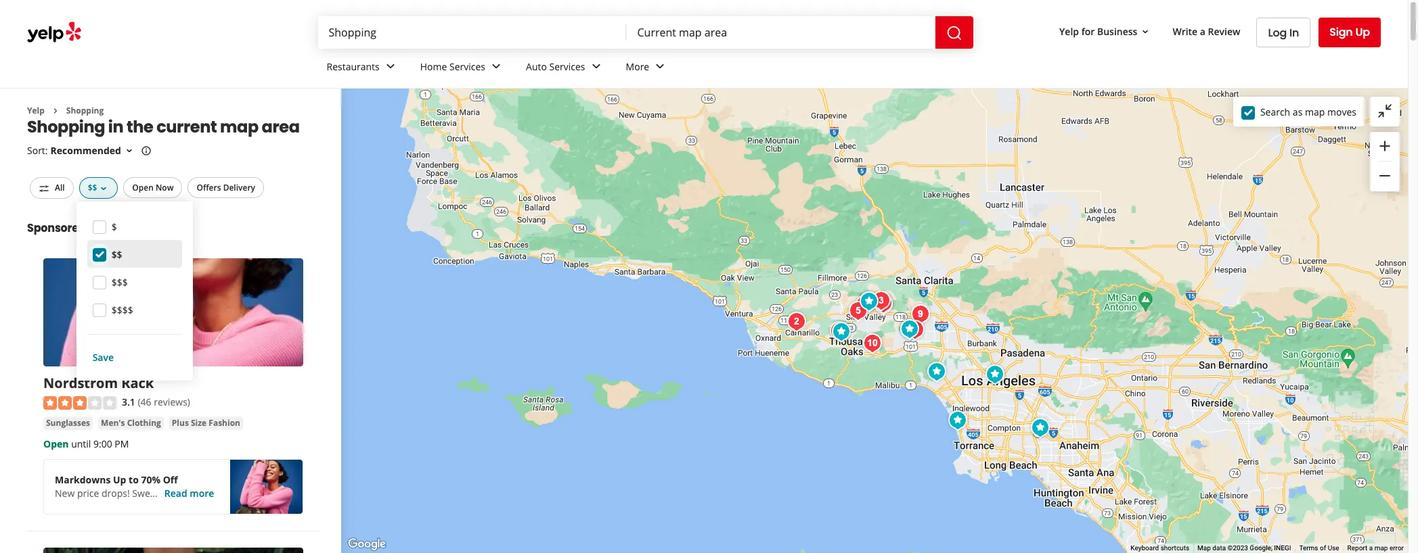 Task type: locate. For each thing, give the bounding box(es) containing it.
24 chevron down v2 image for auto services
[[588, 59, 604, 75]]

yelp left for
[[1060, 25, 1080, 38]]

denim,
[[177, 488, 208, 501]]

windsor image
[[897, 317, 924, 344]]

1 horizontal spatial yelp
[[1060, 25, 1080, 38]]

delivery
[[223, 182, 255, 194]]

1 vertical spatial open
[[43, 438, 69, 451]]

3.1
[[122, 396, 135, 409]]

as
[[1293, 105, 1303, 118]]

2 none field from the left
[[638, 25, 925, 40]]

auto services
[[526, 60, 585, 73]]

keyboard
[[1131, 545, 1160, 553]]

in
[[1290, 25, 1300, 40]]

offers
[[197, 182, 221, 194]]

1 horizontal spatial 24 chevron down v2 image
[[588, 59, 604, 75]]

nordstrom rack
[[43, 374, 154, 393]]

of
[[1321, 545, 1327, 553]]

0 horizontal spatial a
[[1201, 25, 1206, 38]]

1 vertical spatial 16 chevron down v2 image
[[124, 146, 135, 157]]

0 horizontal spatial up
[[113, 474, 126, 487]]

sponsored
[[27, 221, 86, 236]]

1 vertical spatial $$
[[111, 248, 122, 261]]

new price drops! sweaters, denim, sneakers …
[[55, 488, 260, 501]]

new
[[55, 488, 75, 501]]

0 vertical spatial a
[[1201, 25, 1206, 38]]

yelp
[[1060, 25, 1080, 38], [27, 105, 45, 116]]

google image
[[345, 536, 389, 554]]

open now
[[132, 182, 174, 194]]

$$ inside $$ popup button
[[88, 182, 97, 194]]

1 vertical spatial a
[[1370, 545, 1374, 553]]

up inside sign up link
[[1356, 24, 1371, 40]]

map
[[1198, 545, 1211, 553]]

open down sunglasses 'button' at the left bottom
[[43, 438, 69, 451]]

nordstrom rack link
[[43, 374, 154, 393]]

sponsored results
[[27, 221, 128, 236]]

3 24 chevron down v2 image from the left
[[652, 59, 669, 75]]

plus
[[172, 418, 189, 430]]

0 horizontal spatial yelp
[[27, 105, 45, 116]]

16 chevron down v2 image right business
[[1141, 26, 1152, 37]]

pm
[[115, 438, 129, 451]]

yelp left 16 chevron right v2 icon
[[27, 105, 45, 116]]

0 horizontal spatial 24 chevron down v2 image
[[488, 59, 505, 75]]

the agoura antique mart image
[[859, 330, 886, 357]]

shopping in the current map area
[[27, 116, 300, 138]]

0 horizontal spatial $$
[[88, 182, 97, 194]]

1 vertical spatial yelp
[[27, 105, 45, 116]]

camarillo premium outlets image
[[784, 308, 811, 336]]

1 horizontal spatial a
[[1370, 545, 1374, 553]]

map right the as
[[1306, 105, 1326, 118]]

el paseo simi image
[[868, 287, 895, 315]]

1 services from the left
[[450, 60, 486, 73]]

a for report
[[1370, 545, 1374, 553]]

24 chevron down v2 image for home services
[[488, 59, 505, 75]]

$$ left 16 chevron down v2 image
[[88, 182, 97, 194]]

24 chevron down v2 image right more at the top of page
[[652, 59, 669, 75]]

Find text field
[[329, 25, 616, 40]]

2 horizontal spatial map
[[1375, 545, 1389, 553]]

business categories element
[[316, 49, 1382, 88]]

9:00
[[93, 438, 112, 451]]

drops!
[[102, 488, 130, 501]]

0 vertical spatial up
[[1356, 24, 1371, 40]]

1 horizontal spatial open
[[132, 182, 154, 194]]

$ button
[[87, 213, 182, 240]]

yelp inside button
[[1060, 25, 1080, 38]]

2 horizontal spatial 24 chevron down v2 image
[[652, 59, 669, 75]]

1 horizontal spatial up
[[1356, 24, 1371, 40]]

16 chevron down v2 image inside recommended popup button
[[124, 146, 135, 157]]

1 horizontal spatial services
[[550, 60, 585, 73]]

…
[[252, 488, 260, 501]]

shopping for shopping link
[[66, 105, 104, 116]]

read
[[164, 488, 187, 501]]

None search field
[[318, 16, 976, 49]]

24 chevron down v2 image inside the 'auto services' link
[[588, 59, 604, 75]]

services right home
[[450, 60, 486, 73]]

$$$ button
[[87, 268, 182, 296]]

report
[[1348, 545, 1368, 553]]

2 services from the left
[[550, 60, 585, 73]]

services right auto
[[550, 60, 585, 73]]

map for search
[[1306, 105, 1326, 118]]

men's
[[101, 418, 125, 430]]

a right write at the top of the page
[[1201, 25, 1206, 38]]

0 horizontal spatial open
[[43, 438, 69, 451]]

shopping right 16 chevron right v2 icon
[[66, 105, 104, 116]]

up right sign
[[1356, 24, 1371, 40]]

0 vertical spatial $$
[[88, 182, 97, 194]]

24 chevron down v2 image right the auto services
[[588, 59, 604, 75]]

rack
[[121, 374, 154, 393]]

collapse map image
[[1377, 103, 1394, 119]]

up for markdowns
[[113, 474, 126, 487]]

up
[[1356, 24, 1371, 40], [113, 474, 126, 487]]

24 chevron down v2 image
[[488, 59, 505, 75], [588, 59, 604, 75], [652, 59, 669, 75]]

fashion
[[209, 418, 240, 430]]

map left error
[[1375, 545, 1389, 553]]

save button
[[87, 346, 182, 370]]

open left now
[[132, 182, 154, 194]]

16 chevron right v2 image
[[50, 106, 61, 116]]

1 vertical spatial up
[[113, 474, 126, 487]]

restaurants link
[[316, 49, 410, 88]]

topanga vintage market image
[[902, 317, 929, 344]]

70%
[[141, 474, 161, 487]]

0 vertical spatial 16 chevron down v2 image
[[1141, 26, 1152, 37]]

shopping up recommended
[[27, 116, 105, 138]]

group
[[1371, 132, 1401, 192]]

map left area
[[220, 116, 259, 138]]

save
[[93, 351, 114, 364]]

sign up
[[1330, 24, 1371, 40]]

1 horizontal spatial $$
[[111, 248, 122, 261]]

1 24 chevron down v2 image from the left
[[488, 59, 505, 75]]

$$ button
[[79, 178, 118, 199]]

1 none field from the left
[[329, 25, 616, 40]]

shop around the corner image
[[870, 292, 897, 319]]

sunglasses button
[[43, 417, 93, 431]]

24 chevron down v2 image left auto
[[488, 59, 505, 75]]

0 horizontal spatial none field
[[329, 25, 616, 40]]

shopping
[[66, 105, 104, 116], [27, 116, 105, 138]]

2 24 chevron down v2 image from the left
[[588, 59, 604, 75]]

keyboard shortcuts button
[[1131, 545, 1190, 554]]

zoom in image
[[1377, 138, 1394, 154]]

open inside button
[[132, 182, 154, 194]]

a
[[1201, 25, 1206, 38], [1370, 545, 1374, 553]]

24 chevron down v2 image inside more link
[[652, 59, 669, 75]]

men's clothing link
[[98, 417, 164, 431]]

home
[[420, 60, 447, 73]]

all button
[[30, 178, 74, 199]]

3.1 star rating image
[[43, 397, 116, 411]]

0 horizontal spatial 16 chevron down v2 image
[[124, 146, 135, 157]]

men's clothing button
[[98, 417, 164, 431]]

nordstrom rack image
[[828, 319, 855, 346]]

$$$$
[[111, 304, 133, 317]]

auto services link
[[515, 49, 615, 88]]

1 horizontal spatial 16 chevron down v2 image
[[1141, 26, 1152, 37]]

size
[[191, 418, 207, 430]]

error
[[1390, 545, 1405, 553]]

moves
[[1328, 105, 1357, 118]]

terms
[[1300, 545, 1319, 553]]

up left the to at the bottom left of page
[[113, 474, 126, 487]]

open
[[132, 182, 154, 194], [43, 438, 69, 451]]

open for open now
[[132, 182, 154, 194]]

16 chevron down v2 image inside yelp for business button
[[1141, 26, 1152, 37]]

0 horizontal spatial services
[[450, 60, 486, 73]]

$$
[[88, 182, 97, 194], [111, 248, 122, 261]]

services for auto services
[[550, 60, 585, 73]]

None field
[[329, 25, 616, 40], [638, 25, 925, 40]]

a right report
[[1370, 545, 1374, 553]]

the
[[127, 116, 153, 138]]

24 chevron down v2 image inside home services link
[[488, 59, 505, 75]]

sign up link
[[1319, 18, 1382, 47]]

open for open until 9:00 pm
[[43, 438, 69, 451]]

1 horizontal spatial map
[[1306, 105, 1326, 118]]

log in link
[[1257, 18, 1311, 47]]

until
[[71, 438, 91, 451]]

1 horizontal spatial none field
[[638, 25, 925, 40]]

men's clothing
[[101, 418, 161, 430]]

keyboard shortcuts
[[1131, 545, 1190, 553]]

map
[[1306, 105, 1326, 118], [220, 116, 259, 138], [1375, 545, 1389, 553]]

0 vertical spatial open
[[132, 182, 154, 194]]

google,
[[1250, 545, 1273, 553]]

16 chevron down v2 image
[[1141, 26, 1152, 37], [124, 146, 135, 157]]

16 chevron down v2 image left 16 info v2 image
[[124, 146, 135, 157]]

$$ down $
[[111, 248, 122, 261]]

0 vertical spatial yelp
[[1060, 25, 1080, 38]]

3.1 (46 reviews)
[[122, 396, 190, 409]]

sunglasses link
[[43, 417, 93, 431]]



Task type: vqa. For each thing, say whether or not it's contained in the screenshot.
the Request a Quote button
no



Task type: describe. For each thing, give the bounding box(es) containing it.
plus size fashion button
[[169, 417, 243, 431]]

all
[[55, 182, 65, 194]]

zoom out image
[[1377, 168, 1394, 184]]

open now button
[[123, 178, 182, 199]]

data
[[1213, 545, 1227, 553]]

now
[[156, 182, 174, 194]]

sweaters,
[[132, 488, 175, 501]]

to
[[129, 474, 139, 487]]

yelp for yelp for business
[[1060, 25, 1080, 38]]

plus size fashion
[[172, 418, 240, 430]]

noble creations image
[[1027, 415, 1054, 442]]

16 info v2 image
[[141, 146, 152, 157]]

current
[[157, 116, 217, 138]]

offers delivery
[[197, 182, 255, 194]]

sunglasses
[[46, 418, 90, 430]]

search
[[1261, 105, 1291, 118]]

auto
[[526, 60, 547, 73]]

restaurants
[[327, 60, 380, 73]]

clothing
[[127, 418, 161, 430]]

yelp for yelp "link" at the left top of the page
[[27, 105, 45, 116]]

$$$$ button
[[87, 296, 182, 324]]

yelp for business
[[1060, 25, 1138, 38]]

more link
[[615, 49, 679, 88]]

write a review
[[1173, 25, 1241, 38]]

Near text field
[[638, 25, 925, 40]]

vans image
[[856, 288, 883, 315]]

reviews)
[[154, 396, 190, 409]]

yelp link
[[27, 105, 45, 116]]

in
[[108, 116, 123, 138]]

map region
[[335, 0, 1419, 554]]

fashion nova image
[[897, 316, 924, 343]]

a for write
[[1201, 25, 1206, 38]]

recommended button
[[50, 145, 135, 157]]

16 chevron down v2 image for recommended
[[124, 146, 135, 157]]

use
[[1328, 545, 1340, 553]]

log
[[1269, 25, 1287, 40]]

services for home services
[[450, 60, 486, 73]]

24 chevron down v2 image
[[382, 59, 399, 75]]

log in
[[1269, 25, 1300, 40]]

more
[[626, 60, 650, 73]]

markdowns
[[55, 474, 111, 487]]

open until 9:00 pm
[[43, 438, 129, 451]]

home services link
[[410, 49, 515, 88]]

read more
[[164, 488, 214, 501]]

wood ranch shopping center image
[[845, 298, 872, 325]]

area
[[262, 116, 300, 138]]

report a map error link
[[1348, 545, 1405, 553]]

report a map error
[[1348, 545, 1405, 553]]

blvd image
[[945, 407, 972, 434]]

shopping link
[[66, 105, 104, 116]]

terms of use link
[[1300, 545, 1340, 553]]

24 chevron down v2 image for more
[[652, 59, 669, 75]]

filters group
[[27, 178, 267, 381]]

simi bargain bins image
[[852, 292, 879, 319]]

up for sign
[[1356, 24, 1371, 40]]

16 filter v2 image
[[39, 183, 49, 194]]

plus size fashion link
[[169, 417, 243, 431]]

more
[[190, 488, 214, 501]]

search image
[[946, 25, 963, 41]]

sign
[[1330, 24, 1353, 40]]

the realreal - brentwood image
[[924, 359, 951, 386]]

offers delivery button
[[188, 178, 264, 199]]

off
[[163, 474, 178, 487]]

map for report
[[1375, 545, 1389, 553]]

sneakers
[[210, 488, 250, 501]]

business
[[1098, 25, 1138, 38]]

inegi
[[1275, 545, 1292, 553]]

map data ©2023 google, inegi
[[1198, 545, 1292, 553]]

results
[[88, 221, 128, 236]]

write a review link
[[1168, 19, 1246, 44]]

daiso japan image
[[907, 301, 935, 328]]

$$ button
[[87, 240, 182, 268]]

yelp for business button
[[1054, 19, 1157, 44]]

the oaks image
[[826, 318, 853, 345]]

0 horizontal spatial map
[[220, 116, 259, 138]]

none field find
[[329, 25, 616, 40]]

tillys image
[[856, 288, 883, 315]]

jettpacks supply image
[[982, 361, 1009, 388]]

none field near
[[638, 25, 925, 40]]

home services
[[420, 60, 486, 73]]

price
[[77, 488, 99, 501]]

(46
[[138, 396, 151, 409]]

recommended
[[50, 145, 121, 157]]

$$$
[[111, 276, 128, 289]]

terms of use
[[1300, 545, 1340, 553]]

$$ inside $$ button
[[111, 248, 122, 261]]

16 chevron down v2 image for yelp for business
[[1141, 26, 1152, 37]]

©2023
[[1228, 545, 1249, 553]]

16 chevron down v2 image
[[98, 183, 109, 194]]

shopping for shopping in the current map area
[[27, 116, 105, 138]]

second story a thrifty boutique image
[[870, 290, 897, 317]]

search as map moves
[[1261, 105, 1357, 118]]

for
[[1082, 25, 1095, 38]]



